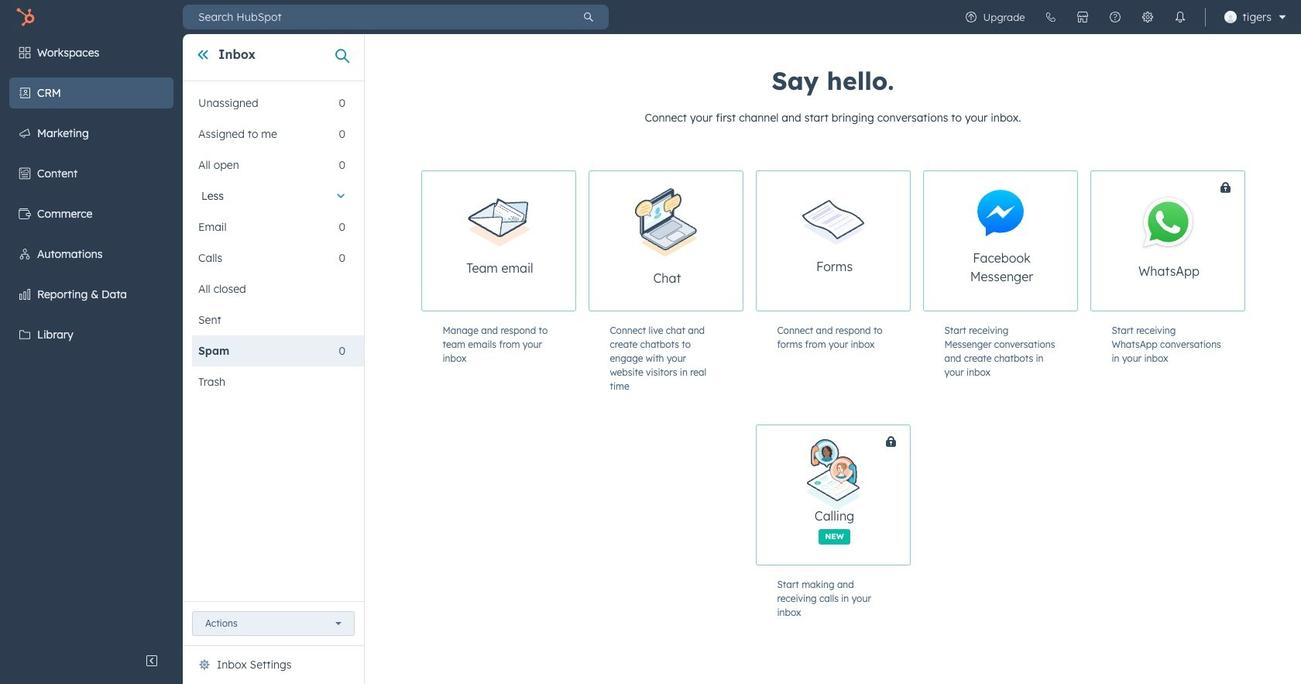 Task type: locate. For each thing, give the bounding box(es) containing it.
Search HubSpot search field
[[183, 5, 569, 29]]

settings image
[[1142, 11, 1154, 23]]

0 horizontal spatial menu
[[0, 34, 183, 646]]

None checkbox
[[756, 170, 911, 312], [1091, 170, 1302, 312], [756, 425, 968, 566], [756, 170, 911, 312], [1091, 170, 1302, 312], [756, 425, 968, 566]]

marketplaces image
[[1077, 11, 1089, 23]]

None checkbox
[[421, 170, 576, 312], [589, 170, 744, 312], [923, 170, 1078, 312], [421, 170, 576, 312], [589, 170, 744, 312], [923, 170, 1078, 312]]

menu
[[955, 0, 1293, 34], [0, 34, 183, 646]]



Task type: vqa. For each thing, say whether or not it's contained in the screenshot.
Turn on in the left bottom of the page
no



Task type: describe. For each thing, give the bounding box(es) containing it.
notifications image
[[1174, 11, 1187, 23]]

howard n/a image
[[1225, 11, 1237, 23]]

1 horizontal spatial menu
[[955, 0, 1293, 34]]

help image
[[1109, 11, 1122, 23]]



